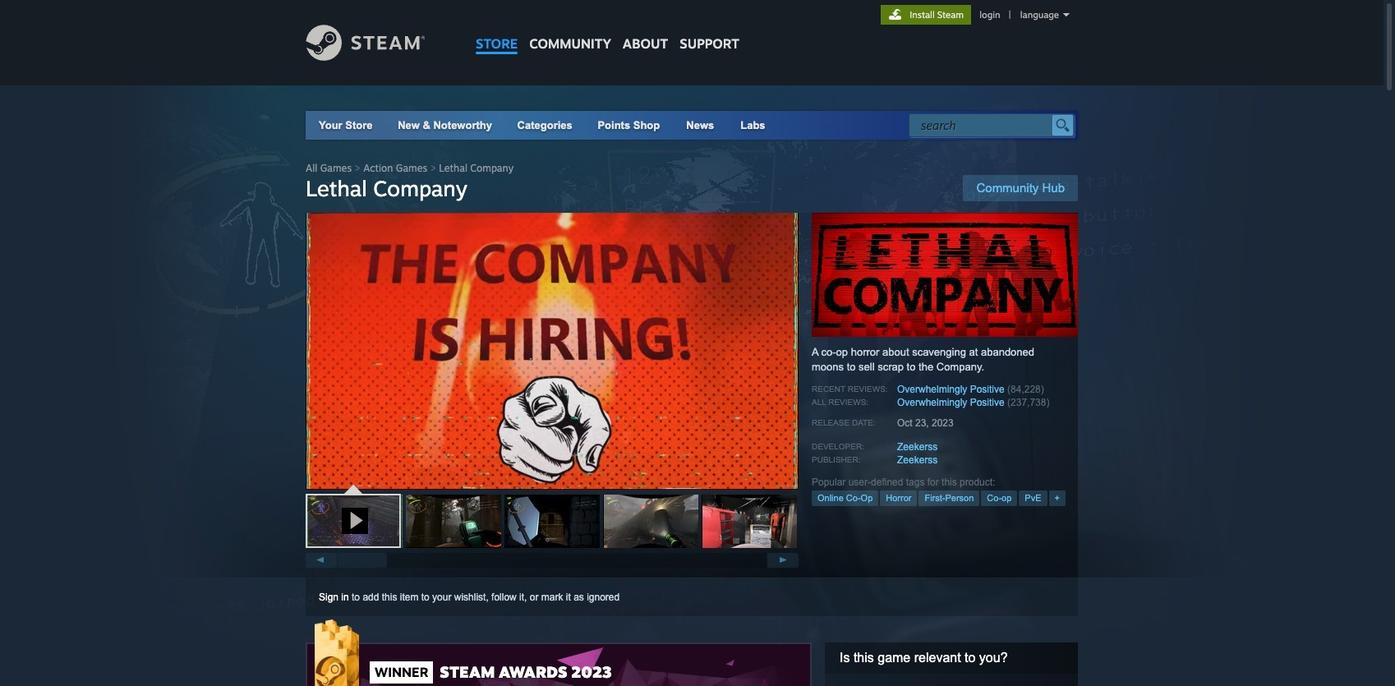Task type: vqa. For each thing, say whether or not it's contained in the screenshot.
Link to the Steam Homepage image
yes



Task type: locate. For each thing, give the bounding box(es) containing it.
account menu navigation
[[881, 5, 1078, 25]]

global menu navigation
[[470, 0, 746, 60]]

None search field
[[909, 113, 1075, 137]]

search search field
[[921, 115, 1049, 136]]

link to the steam homepage image
[[306, 25, 450, 61]]



